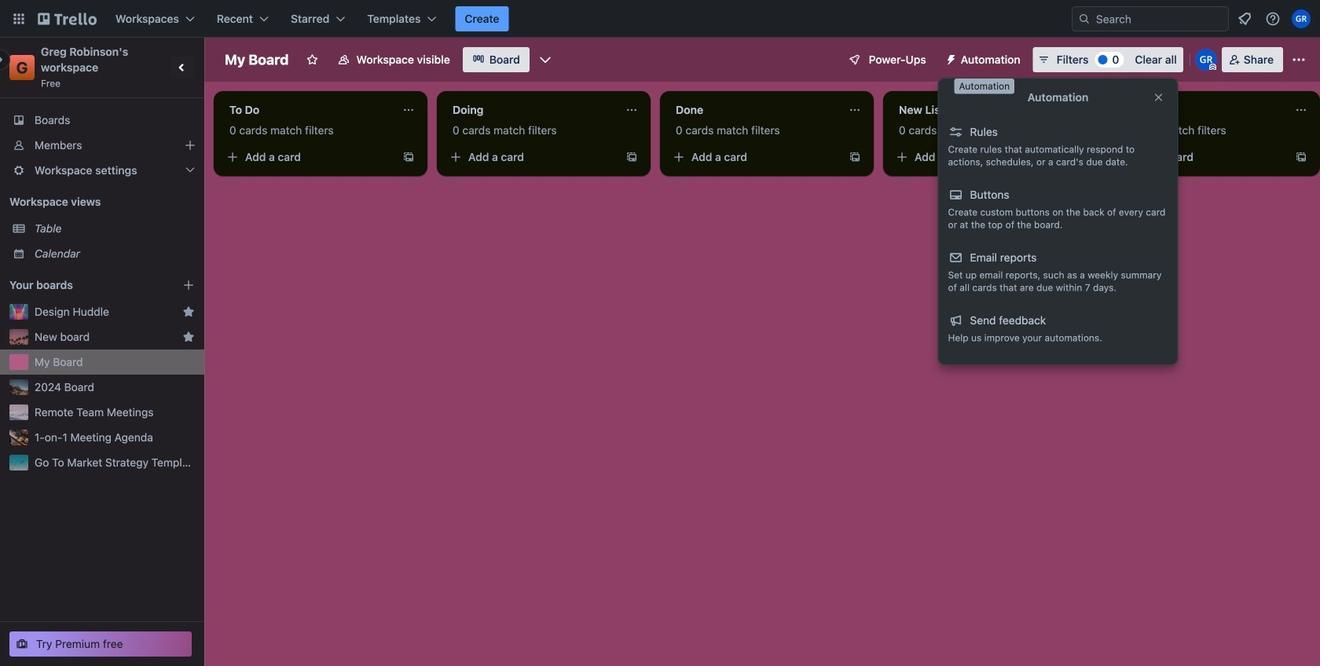 Task type: locate. For each thing, give the bounding box(es) containing it.
create from template… image
[[849, 151, 861, 163], [1072, 151, 1085, 163]]

1 horizontal spatial create from template… image
[[1072, 151, 1085, 163]]

greg robinson (gregrobinson96) image
[[1292, 9, 1311, 28]]

workspace navigation collapse icon image
[[171, 57, 193, 79]]

show menu image
[[1291, 52, 1307, 68]]

2 horizontal spatial create from template… image
[[1295, 151, 1308, 163]]

1 horizontal spatial create from template… image
[[626, 151, 638, 163]]

1 create from template… image from the left
[[849, 151, 861, 163]]

2 create from template… image from the left
[[626, 151, 638, 163]]

2 create from template… image from the left
[[1072, 151, 1085, 163]]

Board name text field
[[217, 47, 297, 72]]

starred icon image
[[182, 306, 195, 318], [182, 331, 195, 343]]

1 create from template… image from the left
[[402, 151, 415, 163]]

None text field
[[220, 97, 396, 123], [667, 97, 843, 123], [220, 97, 396, 123], [667, 97, 843, 123]]

create from template… image
[[402, 151, 415, 163], [626, 151, 638, 163], [1295, 151, 1308, 163]]

back to home image
[[38, 6, 97, 31]]

0 vertical spatial starred icon image
[[182, 306, 195, 318]]

primary element
[[0, 0, 1320, 38]]

0 horizontal spatial create from template… image
[[849, 151, 861, 163]]

None text field
[[443, 97, 619, 123], [890, 97, 1066, 123], [1113, 97, 1289, 123], [443, 97, 619, 123], [890, 97, 1066, 123], [1113, 97, 1289, 123]]

search image
[[1078, 13, 1091, 25]]

tooltip
[[955, 79, 1015, 94]]

1 vertical spatial starred icon image
[[182, 331, 195, 343]]

0 horizontal spatial create from template… image
[[402, 151, 415, 163]]

1 starred icon image from the top
[[182, 306, 195, 318]]

Search field
[[1072, 6, 1229, 31]]



Task type: describe. For each thing, give the bounding box(es) containing it.
0 notifications image
[[1236, 9, 1254, 28]]

add board image
[[182, 279, 195, 292]]

open information menu image
[[1265, 11, 1281, 27]]

close popover image
[[1153, 91, 1165, 104]]

greg robinson (gregrobinson96) image
[[1195, 49, 1217, 71]]

customize views image
[[538, 52, 553, 68]]

your boards with 7 items element
[[9, 276, 159, 295]]

this member is an admin of this board. image
[[1209, 64, 1217, 71]]

2 starred icon image from the top
[[182, 331, 195, 343]]

sm image
[[939, 47, 961, 69]]

3 create from template… image from the left
[[1295, 151, 1308, 163]]

star or unstar board image
[[306, 53, 319, 66]]



Task type: vqa. For each thing, say whether or not it's contained in the screenshot.
'James Peterson (jamespeterson93)' image
no



